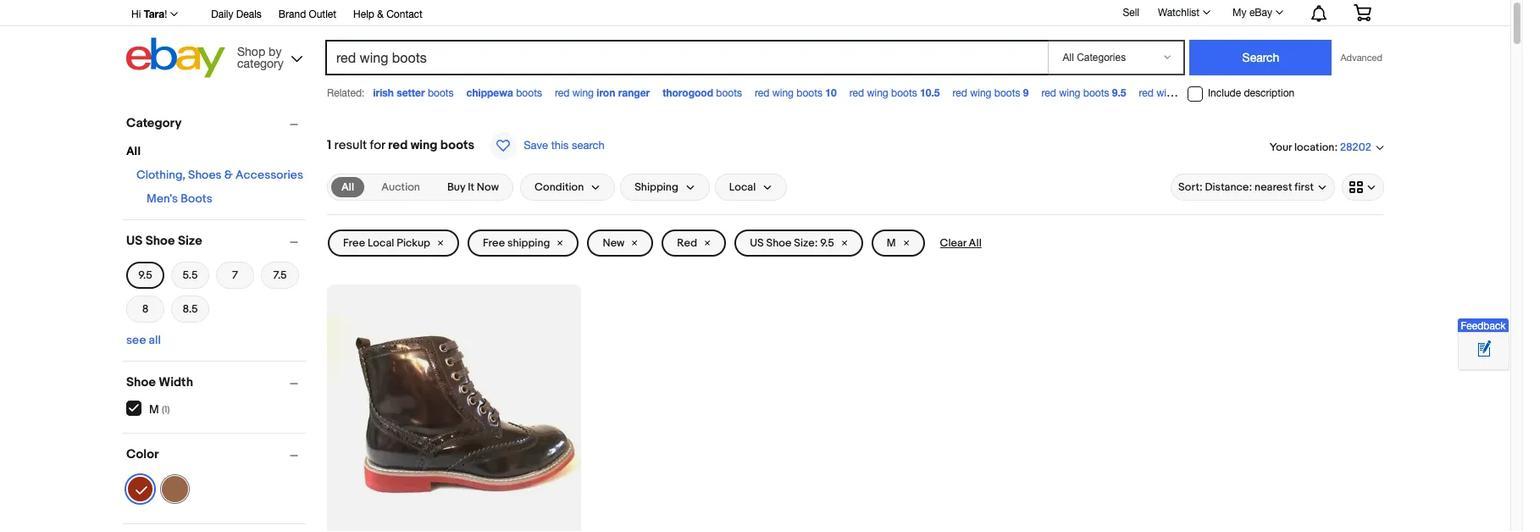 Task type: vqa. For each thing, say whether or not it's contained in the screenshot.
Price: highest first link
no



Task type: describe. For each thing, give the bounding box(es) containing it.
your location : 28202
[[1270, 140, 1372, 154]]

now
[[477, 180, 499, 194]]

sort: distance: nearest first
[[1178, 180, 1314, 194]]

boots for irish setter boots
[[428, 87, 454, 99]]

faranzi men's  burgundy fb 4786  high boots wing tip lace up image
[[327, 316, 581, 507]]

brand outlet
[[279, 8, 336, 20]]

men's boots link
[[147, 191, 212, 206]]

free shipping
[[483, 236, 550, 250]]

my ebay link
[[1223, 3, 1291, 23]]

boots up buy
[[440, 137, 475, 153]]

8
[[142, 302, 149, 316]]

red for 12
[[1139, 87, 1154, 99]]

shop by category
[[237, 44, 284, 70]]

listing options selector. gallery view selected. image
[[1349, 180, 1377, 194]]

include description
[[1208, 87, 1295, 99]]

iron
[[597, 86, 615, 99]]

red wing boots 12
[[1139, 86, 1221, 99]]

my
[[1233, 7, 1247, 19]]

sort:
[[1178, 180, 1203, 194]]

m (1)
[[149, 402, 170, 416]]

us shoe size: 9.5 link
[[735, 230, 863, 257]]

clothing, shoes & accessories
[[136, 168, 303, 182]]

1
[[327, 137, 331, 153]]

shoe for size
[[145, 233, 175, 249]]

boots for red wing boots 12
[[1181, 87, 1207, 99]]

setter
[[397, 86, 425, 99]]

none submit inside shop by category banner
[[1190, 40, 1332, 75]]

help & contact
[[353, 8, 423, 20]]

condition button
[[520, 174, 615, 201]]

all link
[[331, 177, 364, 197]]

0 horizontal spatial &
[[224, 168, 233, 182]]

wing for 10.5
[[867, 87, 888, 99]]

sort: distance: nearest first button
[[1171, 174, 1335, 201]]

us shoe size: 9.5
[[750, 236, 834, 250]]

sell
[[1123, 6, 1139, 18]]

new
[[603, 236, 625, 250]]

this
[[551, 139, 569, 152]]

ranger
[[618, 86, 650, 99]]

shoe width button
[[126, 374, 306, 391]]

hi
[[131, 8, 141, 20]]

buy it now
[[447, 180, 499, 194]]

red for ranger
[[555, 87, 570, 99]]

red wing boots 10
[[755, 86, 837, 99]]

wing right include
[[1251, 87, 1273, 99]]

feedback
[[1461, 320, 1506, 332]]

9
[[1023, 86, 1029, 99]]

us shoe size
[[126, 233, 202, 249]]

shipping
[[635, 180, 678, 194]]

shop by category banner
[[122, 0, 1384, 82]]

nearest
[[1255, 180, 1292, 194]]

watchlist
[[1158, 7, 1200, 19]]

location
[[1294, 140, 1335, 154]]

size:
[[794, 236, 818, 250]]

free local pickup link
[[328, 230, 459, 257]]

tara
[[144, 8, 164, 20]]

12
[[1210, 86, 1221, 99]]

color button
[[126, 446, 306, 463]]

save
[[524, 139, 548, 152]]

1 result for red wing boots
[[327, 137, 475, 153]]

hi tara !
[[131, 8, 167, 20]]

us shoe size button
[[126, 233, 306, 249]]

free for free shipping
[[483, 236, 505, 250]]

brand outlet link
[[279, 6, 336, 25]]

category
[[126, 115, 182, 131]]

!
[[164, 8, 167, 20]]

size
[[178, 233, 202, 249]]

clear
[[940, 236, 966, 250]]

save this search
[[524, 139, 605, 152]]

thorogood
[[663, 86, 713, 99]]

boots for red wing boots 10
[[797, 87, 823, 99]]

thorogood boots
[[663, 86, 742, 99]]

daily deals
[[211, 8, 262, 20]]

red link
[[662, 230, 726, 257]]

shoe width
[[126, 374, 193, 391]]

irish setter boots
[[373, 86, 454, 99]]

local inside dropdown button
[[729, 180, 756, 194]]

1 vertical spatial all
[[341, 180, 354, 194]]

see all button
[[126, 333, 161, 347]]

clear all link
[[933, 230, 988, 257]]

see
[[126, 333, 146, 347]]

red wing boots 10.5
[[849, 86, 940, 99]]

category button
[[126, 115, 306, 131]]

color
[[126, 446, 159, 463]]

wing for 9
[[970, 87, 992, 99]]

10
[[825, 86, 837, 99]]

wing for 10
[[772, 87, 794, 99]]

8 link
[[126, 294, 164, 324]]

shop by category button
[[230, 38, 306, 74]]

boots
[[181, 191, 212, 206]]

help & contact link
[[353, 6, 423, 25]]

by
[[269, 44, 282, 58]]

7.5
[[273, 269, 287, 282]]

All selected text field
[[341, 180, 354, 195]]

outlet
[[309, 8, 336, 20]]

related:
[[327, 87, 365, 99]]

boots inside thorogood boots
[[716, 87, 742, 99]]

free shipping link
[[468, 230, 579, 257]]

red wing iron ranger
[[555, 86, 650, 99]]

Search for anything text field
[[328, 42, 1045, 74]]

distance:
[[1205, 180, 1252, 194]]

red for 10.5
[[849, 87, 864, 99]]

daily deals link
[[211, 6, 262, 25]]

boots inside chippewa boots
[[516, 87, 542, 99]]

result
[[334, 137, 367, 153]]

red right 12 on the right
[[1234, 87, 1248, 99]]

us for us shoe size
[[126, 233, 143, 249]]

advanced
[[1341, 53, 1383, 63]]



Task type: locate. For each thing, give the bounding box(es) containing it.
0 vertical spatial 9.5
[[1112, 86, 1126, 99]]

shoe left size:
[[766, 236, 792, 250]]

red for 9.5
[[1042, 87, 1056, 99]]

wing inside red wing boots 12
[[1157, 87, 1178, 99]]

boots inside "red wing boots 10"
[[797, 87, 823, 99]]

men's boots
[[147, 191, 212, 206]]

condition
[[534, 180, 584, 194]]

boots left 10.5
[[891, 87, 917, 99]]

ebay
[[1249, 7, 1272, 19]]

m left clear
[[887, 236, 896, 250]]

1 vertical spatial m
[[149, 402, 159, 416]]

all
[[149, 333, 161, 347]]

free inside free local pickup link
[[343, 236, 365, 250]]

chippewa
[[466, 86, 513, 99]]

9.5 link
[[126, 260, 164, 291]]

& right help
[[377, 8, 384, 20]]

wing inside red wing boots 9.5
[[1059, 87, 1081, 99]]

1 horizontal spatial us
[[750, 236, 764, 250]]

wing right 10
[[867, 87, 888, 99]]

boots
[[428, 87, 454, 99], [516, 87, 542, 99], [716, 87, 742, 99], [797, 87, 823, 99], [891, 87, 917, 99], [994, 87, 1020, 99], [1083, 87, 1109, 99], [1181, 87, 1207, 99], [440, 137, 475, 153]]

red wing boots 9.5
[[1042, 86, 1126, 99]]

5.5
[[183, 269, 198, 282]]

category
[[237, 56, 284, 70]]

1 vertical spatial &
[[224, 168, 233, 182]]

7
[[232, 269, 238, 282]]

shop
[[237, 44, 265, 58]]

us for us shoe size: 9.5
[[750, 236, 764, 250]]

clothing,
[[136, 168, 186, 182]]

1 horizontal spatial m
[[887, 236, 896, 250]]

width
[[159, 374, 193, 391]]

boots right setter
[[428, 87, 454, 99]]

auction link
[[371, 177, 430, 197]]

0 horizontal spatial m
[[149, 402, 159, 416]]

2 free from the left
[[483, 236, 505, 250]]

main content
[[320, 108, 1391, 531]]

m for m
[[887, 236, 896, 250]]

deals
[[236, 8, 262, 20]]

us
[[126, 233, 143, 249], [750, 236, 764, 250]]

0 horizontal spatial 9.5
[[138, 269, 152, 282]]

my ebay
[[1233, 7, 1272, 19]]

wing inside "red wing boots 10"
[[772, 87, 794, 99]]

clothing, shoes & accessories link
[[136, 168, 303, 182]]

2 vertical spatial all
[[969, 236, 982, 250]]

for
[[370, 137, 385, 153]]

local up us shoe size: 9.5
[[729, 180, 756, 194]]

wing right 9 in the right of the page
[[1059, 87, 1081, 99]]

all right clear
[[969, 236, 982, 250]]

9.5 left red wing boots 12
[[1112, 86, 1126, 99]]

all down result
[[341, 180, 354, 194]]

all down "category"
[[126, 144, 141, 158]]

auction
[[381, 180, 420, 194]]

9.5 for red wing boots 9.5
[[1112, 86, 1126, 99]]

daily
[[211, 8, 233, 20]]

boots for red wing boots 10.5
[[891, 87, 917, 99]]

red right 10
[[849, 87, 864, 99]]

0 vertical spatial local
[[729, 180, 756, 194]]

red left iron
[[555, 87, 570, 99]]

save this search button
[[485, 131, 610, 160]]

wing for 12
[[1157, 87, 1178, 99]]

m left "(1)"
[[149, 402, 159, 416]]

0 horizontal spatial us
[[126, 233, 143, 249]]

wing
[[572, 87, 594, 99], [772, 87, 794, 99], [867, 87, 888, 99], [970, 87, 992, 99], [1059, 87, 1081, 99], [1157, 87, 1178, 99], [1251, 87, 1273, 99], [411, 137, 438, 153]]

shipping
[[507, 236, 550, 250]]

0 vertical spatial &
[[377, 8, 384, 20]]

boots right the thorogood
[[716, 87, 742, 99]]

shoe left size
[[145, 233, 175, 249]]

red right for
[[388, 137, 408, 153]]

m inside main content
[[887, 236, 896, 250]]

boots right 9 in the right of the page
[[1083, 87, 1109, 99]]

2 vertical spatial 9.5
[[138, 269, 152, 282]]

see all
[[126, 333, 161, 347]]

red right 10.5
[[953, 87, 967, 99]]

boots for red wing boots 9.5
[[1083, 87, 1109, 99]]

wing right for
[[411, 137, 438, 153]]

free down all selected text box
[[343, 236, 365, 250]]

red inside red wing boots 12
[[1139, 87, 1154, 99]]

m for m (1)
[[149, 402, 159, 416]]

9.5
[[1112, 86, 1126, 99], [820, 236, 834, 250], [138, 269, 152, 282]]

red right 9 in the right of the page
[[1042, 87, 1056, 99]]

& right shoes
[[224, 168, 233, 182]]

accessories
[[236, 168, 303, 182]]

local button
[[715, 174, 787, 201]]

wing inside main content
[[411, 137, 438, 153]]

0 horizontal spatial free
[[343, 236, 365, 250]]

sell link
[[1115, 6, 1147, 18]]

account navigation
[[122, 0, 1384, 26]]

1 horizontal spatial free
[[483, 236, 505, 250]]

shoe for size:
[[766, 236, 792, 250]]

wing inside the red wing boots 9
[[970, 87, 992, 99]]

men's
[[147, 191, 178, 206]]

9.5 inside us shoe size: 9.5 "link"
[[820, 236, 834, 250]]

include
[[1208, 87, 1241, 99]]

shoes
[[188, 168, 222, 182]]

chippewa boots
[[466, 86, 542, 99]]

boots left 12 on the right
[[1181, 87, 1207, 99]]

free
[[343, 236, 365, 250], [483, 236, 505, 250]]

boots inside red wing boots 10.5
[[891, 87, 917, 99]]

wing left iron
[[572, 87, 594, 99]]

(1)
[[162, 404, 170, 415]]

brand
[[279, 8, 306, 20]]

1 vertical spatial 9.5
[[820, 236, 834, 250]]

wing left 9 in the right of the page
[[970, 87, 992, 99]]

red for 9
[[953, 87, 967, 99]]

1 horizontal spatial 9.5
[[820, 236, 834, 250]]

local left the pickup
[[368, 236, 394, 250]]

9.5 right size:
[[820, 236, 834, 250]]

red inside red wing boots 10.5
[[849, 87, 864, 99]]

None submit
[[1190, 40, 1332, 75]]

description
[[1244, 87, 1295, 99]]

red inside red wing boots 9.5
[[1042, 87, 1056, 99]]

0 vertical spatial all
[[126, 144, 141, 158]]

free local pickup
[[343, 236, 430, 250]]

0 horizontal spatial local
[[368, 236, 394, 250]]

contact
[[386, 8, 423, 20]]

buy it now link
[[437, 177, 509, 197]]

m
[[887, 236, 896, 250], [149, 402, 159, 416]]

red for 10
[[755, 87, 769, 99]]

boots inside irish setter boots
[[428, 87, 454, 99]]

red inside "red wing boots 10"
[[755, 87, 769, 99]]

:
[[1335, 140, 1338, 154]]

watchlist link
[[1149, 3, 1218, 23]]

shipping button
[[620, 174, 710, 201]]

& inside account navigation
[[377, 8, 384, 20]]

red
[[555, 87, 570, 99], [755, 87, 769, 99], [849, 87, 864, 99], [953, 87, 967, 99], [1042, 87, 1056, 99], [1139, 87, 1154, 99], [1234, 87, 1248, 99], [388, 137, 408, 153]]

2 horizontal spatial all
[[969, 236, 982, 250]]

1 horizontal spatial local
[[729, 180, 756, 194]]

2 horizontal spatial 9.5
[[1112, 86, 1126, 99]]

9.5 for us shoe size: 9.5
[[820, 236, 834, 250]]

boots inside red wing boots 9.5
[[1083, 87, 1109, 99]]

1 vertical spatial local
[[368, 236, 394, 250]]

shoe up the m (1)
[[126, 374, 156, 391]]

1 free from the left
[[343, 236, 365, 250]]

wing left 10
[[772, 87, 794, 99]]

shoe inside "link"
[[766, 236, 792, 250]]

8.5
[[183, 302, 198, 316]]

free for free local pickup
[[343, 236, 365, 250]]

0 vertical spatial m
[[887, 236, 896, 250]]

wing for ranger
[[572, 87, 594, 99]]

red down shop by category banner
[[755, 87, 769, 99]]

free left shipping
[[483, 236, 505, 250]]

main content containing 1
[[320, 108, 1391, 531]]

7 link
[[216, 260, 254, 291]]

new link
[[587, 230, 653, 257]]

wing left 12 on the right
[[1157, 87, 1178, 99]]

clear all
[[940, 236, 982, 250]]

red inside the red wing boots 9
[[953, 87, 967, 99]]

boots for red wing boots 9
[[994, 87, 1020, 99]]

wing for 9.5
[[1059, 87, 1081, 99]]

0 horizontal spatial all
[[126, 144, 141, 158]]

boots inside the red wing boots 9
[[994, 87, 1020, 99]]

boots left 9 in the right of the page
[[994, 87, 1020, 99]]

red right red wing boots 9.5
[[1139, 87, 1154, 99]]

red inside the 'red wing iron ranger'
[[555, 87, 570, 99]]

red wing boots 9
[[953, 86, 1029, 99]]

9.5 up 8
[[138, 269, 152, 282]]

red wing
[[1234, 87, 1275, 99]]

9.5 inside 9.5 link
[[138, 269, 152, 282]]

your
[[1270, 140, 1292, 154]]

local
[[729, 180, 756, 194], [368, 236, 394, 250]]

1 horizontal spatial all
[[341, 180, 354, 194]]

5.5 link
[[171, 260, 209, 291]]

1 horizontal spatial &
[[377, 8, 384, 20]]

boots right chippewa
[[516, 87, 542, 99]]

&
[[377, 8, 384, 20], [224, 168, 233, 182]]

wing inside red wing boots 10.5
[[867, 87, 888, 99]]

us up 9.5 link
[[126, 233, 143, 249]]

wing inside the 'red wing iron ranger'
[[572, 87, 594, 99]]

boots left 10
[[797, 87, 823, 99]]

free inside the free shipping link
[[483, 236, 505, 250]]

boots inside red wing boots 12
[[1181, 87, 1207, 99]]

your shopping cart image
[[1353, 4, 1372, 21]]

us left size:
[[750, 236, 764, 250]]

us inside "link"
[[750, 236, 764, 250]]



